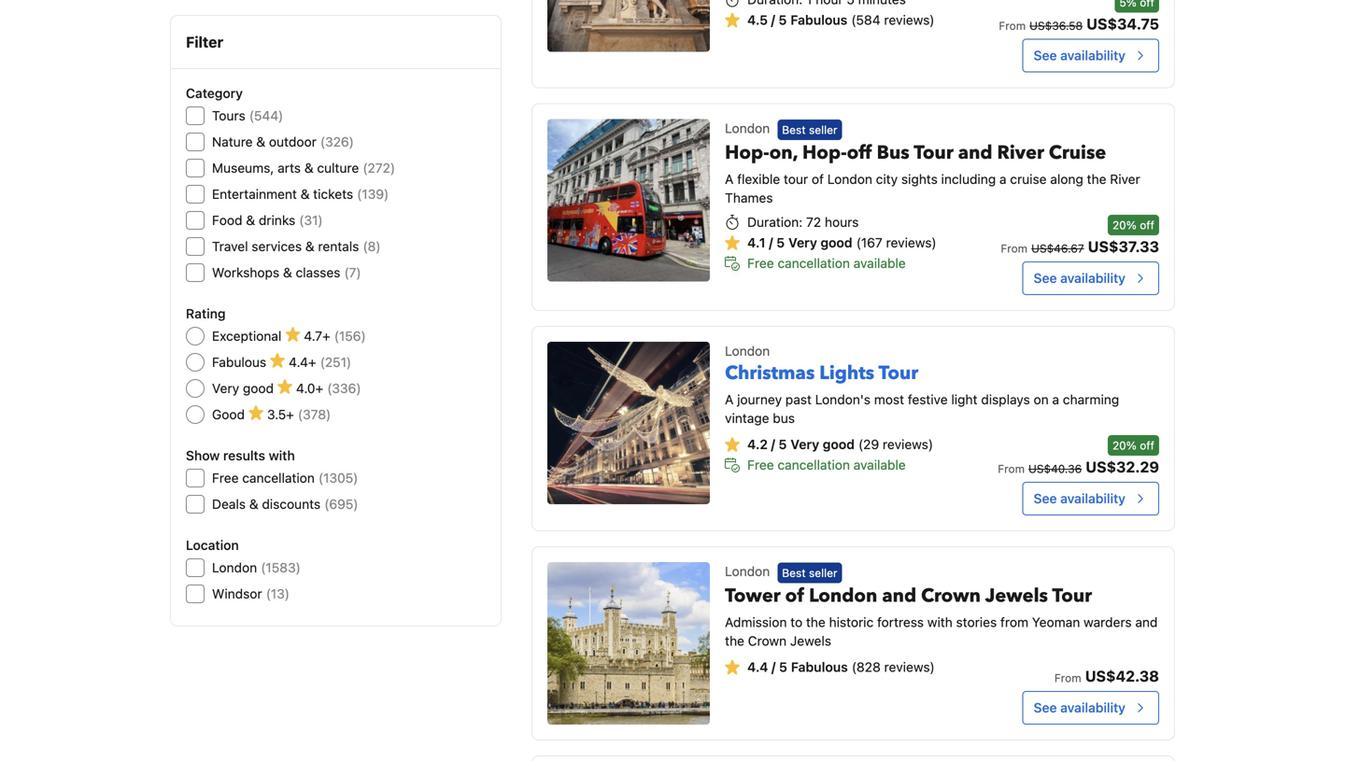 Task type: vqa. For each thing, say whether or not it's contained in the screenshot.


Task type: describe. For each thing, give the bounding box(es) containing it.
1 hop- from the left
[[725, 140, 769, 166]]

4.7+ (156)
[[304, 328, 366, 344]]

cancellation down 4.1 / 5 very good (167 reviews)
[[778, 255, 850, 271]]

cruise
[[1049, 140, 1106, 166]]

4.5
[[747, 12, 768, 28]]

classes
[[296, 265, 340, 280]]

availability for christmas lights tour
[[1061, 491, 1126, 506]]

1 horizontal spatial the
[[806, 614, 826, 630]]

4.2
[[747, 437, 768, 452]]

a inside london christmas lights tour a journey past london's most festive light displays on a charming vintage bus
[[725, 392, 734, 407]]

free down the 4.2 at the bottom of page
[[747, 457, 774, 473]]

4.4
[[747, 659, 768, 675]]

1 available from the top
[[854, 255, 906, 271]]

museums,
[[212, 160, 274, 176]]

journey
[[737, 392, 782, 407]]

drinks
[[259, 213, 295, 228]]

& down (31)
[[305, 239, 315, 254]]

light
[[951, 392, 978, 407]]

rating
[[186, 306, 226, 321]]

off inside hop-on, hop-off bus tour and river cruise a flexible tour of london city sights including a cruise along the river thames
[[847, 140, 872, 166]]

fabulous for 4.4 / 5
[[791, 659, 848, 675]]

tours
[[212, 108, 245, 123]]

very good
[[212, 381, 274, 396]]

the inside hop-on, hop-off bus tour and river cruise a flexible tour of london city sights including a cruise along the river thames
[[1087, 171, 1107, 187]]

(156)
[[334, 328, 366, 344]]

travel services & rentals (8)
[[212, 239, 381, 254]]

(326)
[[320, 134, 354, 149]]

4.4+ (251)
[[289, 355, 351, 370]]

(1305)
[[318, 470, 358, 486]]

tour inside hop-on, hop-off bus tour and river cruise a flexible tour of london city sights including a cruise along the river thames
[[914, 140, 954, 166]]

and inside hop-on, hop-off bus tour and river cruise a flexible tour of london city sights including a cruise along the river thames
[[958, 140, 993, 166]]

& for classes
[[283, 265, 292, 280]]

(544)
[[249, 108, 283, 123]]

2 hop- from the left
[[803, 140, 847, 166]]

3.5+
[[267, 407, 294, 422]]

free down 4.1
[[747, 255, 774, 271]]

free cancellation (1305)
[[212, 470, 358, 486]]

from for us$40.36
[[998, 462, 1025, 475]]

entertainment & tickets (139)
[[212, 186, 389, 202]]

4.4+
[[289, 355, 316, 370]]

of inside tower of london and crown jewels tour admission to the historic fortress with stories from yeoman warders and the crown jewels
[[785, 583, 804, 609]]

seller for london
[[809, 566, 838, 579]]

4.1 / 5 very good (167 reviews)
[[747, 235, 937, 250]]

/ for 4.2
[[771, 437, 775, 452]]

on
[[1034, 392, 1049, 407]]

rentals
[[318, 239, 359, 254]]

1 vertical spatial fabulous
[[212, 355, 266, 370]]

us$42.38
[[1085, 667, 1159, 685]]

see availability for tower of london and crown jewels tour
[[1034, 700, 1126, 716]]

2 vertical spatial the
[[725, 633, 745, 649]]

(251)
[[320, 355, 351, 370]]

1 vertical spatial good
[[243, 381, 274, 396]]

1 free cancellation available from the top
[[747, 255, 906, 271]]

stories
[[956, 614, 997, 630]]

services
[[252, 239, 302, 254]]

us$32.29
[[1086, 458, 1159, 476]]

best seller for london
[[782, 566, 838, 579]]

2 available from the top
[[854, 457, 906, 473]]

us$37.33
[[1088, 238, 1159, 255]]

culture
[[317, 160, 359, 176]]

displays
[[981, 392, 1030, 407]]

free up the deals
[[212, 470, 239, 486]]

on,
[[769, 140, 798, 166]]

4.7+
[[304, 328, 330, 344]]

workshops & classes (7)
[[212, 265, 361, 280]]

arts
[[278, 160, 301, 176]]

tower of london and crown jewels tour admission to the historic fortress with stories from yeoman warders and the crown jewels
[[725, 583, 1158, 649]]

exceptional
[[212, 328, 282, 344]]

from us$42.38
[[1055, 667, 1159, 685]]

/ for 4.1
[[769, 235, 773, 250]]

from for us$42.38
[[1055, 672, 1082, 685]]

tower
[[725, 583, 781, 609]]

tours (544)
[[212, 108, 283, 123]]

(167
[[856, 235, 883, 250]]

duration:
[[747, 214, 803, 230]]

(336)
[[327, 381, 361, 396]]

seller for hop-
[[809, 123, 838, 136]]

hop-on, hop-off bus tour and river cruise image
[[548, 119, 710, 282]]

category
[[186, 85, 243, 101]]

london up "tower"
[[725, 564, 770, 579]]

hours
[[825, 214, 859, 230]]

nature
[[212, 134, 253, 149]]

thames
[[725, 190, 773, 205]]

results
[[223, 448, 265, 463]]

including
[[941, 171, 996, 187]]

see for tower of london and crown jewels tour
[[1034, 700, 1057, 716]]

from us$36.58 us$34.75
[[999, 15, 1159, 33]]

bus
[[773, 411, 795, 426]]

2 vertical spatial and
[[1135, 614, 1158, 630]]

(1583)
[[261, 560, 301, 575]]

city
[[876, 171, 898, 187]]

4.2 / 5 very good (29 reviews)
[[747, 437, 933, 452]]

london inside hop-on, hop-off bus tour and river cruise a flexible tour of london city sights including a cruise along the river thames
[[828, 171, 873, 187]]

tour inside tower of london and crown jewels tour admission to the historic fortress with stories from yeoman warders and the crown jewels
[[1052, 583, 1092, 609]]

see availability for christmas lights tour
[[1034, 491, 1126, 506]]

windsor
[[212, 586, 262, 602]]

20% for christmas lights tour
[[1113, 439, 1137, 452]]

workshops
[[212, 265, 279, 280]]

(8)
[[363, 239, 381, 254]]

(378)
[[298, 407, 331, 422]]

4.0+ (336)
[[296, 381, 361, 396]]

good
[[212, 407, 245, 422]]

5 for 4.4 / 5
[[779, 659, 787, 675]]

show
[[186, 448, 220, 463]]

0 vertical spatial river
[[997, 140, 1044, 166]]

london (1583)
[[212, 560, 301, 575]]

cancellation down 4.2 / 5 very good (29 reviews) on the bottom of the page
[[778, 457, 850, 473]]

(584
[[851, 12, 881, 28]]



Task type: locate. For each thing, give the bounding box(es) containing it.
0 horizontal spatial the
[[725, 633, 745, 649]]

best up on, in the top of the page
[[782, 123, 806, 136]]

festive
[[908, 392, 948, 407]]

0 vertical spatial 20% off
[[1113, 219, 1155, 232]]

1 horizontal spatial river
[[1110, 171, 1141, 187]]

5 for 4.2 / 5
[[779, 437, 787, 452]]

1 horizontal spatial a
[[1052, 392, 1059, 407]]

5 for 4.1 / 5
[[777, 235, 785, 250]]

3 see from the top
[[1034, 491, 1057, 506]]

from left us$36.58
[[999, 19, 1026, 32]]

a left the cruise
[[1000, 171, 1007, 187]]

3 see availability from the top
[[1034, 491, 1126, 506]]

1 vertical spatial best
[[782, 566, 806, 579]]

us$34.75
[[1087, 15, 1159, 33]]

0 vertical spatial and
[[958, 140, 993, 166]]

a inside hop-on, hop-off bus tour and river cruise a flexible tour of london city sights including a cruise along the river thames
[[725, 171, 734, 187]]

0 vertical spatial of
[[812, 171, 824, 187]]

5 right 4.4
[[779, 659, 787, 675]]

good up the 3.5+
[[243, 381, 274, 396]]

0 vertical spatial with
[[269, 448, 295, 463]]

tour
[[784, 171, 808, 187]]

a
[[725, 171, 734, 187], [725, 392, 734, 407]]

0 vertical spatial seller
[[809, 123, 838, 136]]

from left us$40.36
[[998, 462, 1025, 475]]

1 horizontal spatial with
[[928, 614, 953, 630]]

off for off
[[1140, 219, 1155, 232]]

from inside from us$42.38
[[1055, 672, 1082, 685]]

best for on,
[[782, 123, 806, 136]]

tour up sights
[[914, 140, 954, 166]]

jewels down to on the right bottom of page
[[790, 633, 831, 649]]

&
[[256, 134, 266, 149], [304, 160, 314, 176], [301, 186, 310, 202], [246, 213, 255, 228], [305, 239, 315, 254], [283, 265, 292, 280], [249, 497, 258, 512]]

1 vertical spatial a
[[1052, 392, 1059, 407]]

with up free cancellation (1305)
[[269, 448, 295, 463]]

very down duration: 72 hours
[[789, 235, 817, 250]]

1 vertical spatial crown
[[748, 633, 787, 649]]

1 best from the top
[[782, 123, 806, 136]]

christmas lights tour image
[[548, 342, 710, 504]]

lights
[[820, 361, 875, 386]]

/ right 4.1
[[769, 235, 773, 250]]

fortress
[[877, 614, 924, 630]]

2 availability from the top
[[1061, 270, 1126, 286]]

reviews) right (828
[[884, 659, 935, 675]]

best up to on the right bottom of page
[[782, 566, 806, 579]]

3 availability from the top
[[1061, 491, 1126, 506]]

best seller up to on the right bottom of page
[[782, 566, 838, 579]]

(828
[[852, 659, 881, 675]]

20% off for hop-on, hop-off bus tour and river cruise
[[1113, 219, 1155, 232]]

the down admission
[[725, 633, 745, 649]]

vintage
[[725, 411, 769, 426]]

off for tour
[[1140, 439, 1155, 452]]

0 vertical spatial jewels
[[985, 583, 1048, 609]]

& for tickets
[[301, 186, 310, 202]]

and right warders
[[1135, 614, 1158, 630]]

(272)
[[363, 160, 395, 176]]

crown
[[921, 583, 981, 609], [748, 633, 787, 649]]

20% for hop-on, hop-off bus tour and river cruise
[[1113, 219, 1137, 232]]

location
[[186, 538, 239, 553]]

0 horizontal spatial of
[[785, 583, 804, 609]]

best seller
[[782, 123, 838, 136], [782, 566, 838, 579]]

3.5+ (378)
[[267, 407, 331, 422]]

best
[[782, 123, 806, 136], [782, 566, 806, 579]]

a right on
[[1052, 392, 1059, 407]]

a up vintage
[[725, 392, 734, 407]]

5 down duration:
[[777, 235, 785, 250]]

/ right the 4.2 at the bottom of page
[[771, 437, 775, 452]]

1 horizontal spatial crown
[[921, 583, 981, 609]]

from inside "from us$36.58 us$34.75"
[[999, 19, 1026, 32]]

see for hop-on, hop-off bus tour and river cruise
[[1034, 270, 1057, 286]]

0 vertical spatial free cancellation available
[[747, 255, 906, 271]]

jewels
[[985, 583, 1048, 609], [790, 633, 831, 649]]

1 horizontal spatial of
[[812, 171, 824, 187]]

along
[[1050, 171, 1084, 187]]

from inside from us$40.36 us$32.29
[[998, 462, 1025, 475]]

20% up us$32.29
[[1113, 439, 1137, 452]]

most
[[874, 392, 904, 407]]

0 vertical spatial off
[[847, 140, 872, 166]]

very down bus
[[791, 437, 819, 452]]

windsor (13)
[[212, 586, 290, 602]]

crown up stories
[[921, 583, 981, 609]]

tour up yeoman
[[1052, 583, 1092, 609]]

london inside tower of london and crown jewels tour admission to the historic fortress with stories from yeoman warders and the crown jewels
[[809, 583, 878, 609]]

off up us$32.29
[[1140, 439, 1155, 452]]

tour
[[914, 140, 954, 166], [879, 361, 919, 386], [1052, 583, 1092, 609]]

see down us$36.58
[[1034, 48, 1057, 63]]

2 a from the top
[[725, 392, 734, 407]]

2 20% off from the top
[[1113, 439, 1155, 452]]

london inside london christmas lights tour a journey past london's most festive light displays on a charming vintage bus
[[725, 343, 770, 359]]

2 see availability from the top
[[1034, 270, 1126, 286]]

0 vertical spatial a
[[1000, 171, 1007, 187]]

1 vertical spatial seller
[[809, 566, 838, 579]]

admission
[[725, 614, 787, 630]]

available down (167
[[854, 255, 906, 271]]

0 horizontal spatial river
[[997, 140, 1044, 166]]

/ right 4.4
[[772, 659, 776, 675]]

fabulous for 4.5 / 5
[[791, 12, 848, 28]]

0 vertical spatial best seller
[[782, 123, 838, 136]]

warders
[[1084, 614, 1132, 630]]

1 vertical spatial with
[[928, 614, 953, 630]]

a inside hop-on, hop-off bus tour and river cruise a flexible tour of london city sights including a cruise along the river thames
[[1000, 171, 1007, 187]]

from us$40.36 us$32.29
[[998, 458, 1159, 476]]

hop- up flexible at the top of the page
[[725, 140, 769, 166]]

crown down admission
[[748, 633, 787, 649]]

1 horizontal spatial hop-
[[803, 140, 847, 166]]

1 vertical spatial and
[[882, 583, 917, 609]]

charming
[[1063, 392, 1119, 407]]

cancellation up deals & discounts (695)
[[242, 470, 315, 486]]

& for discounts
[[249, 497, 258, 512]]

very up "good"
[[212, 381, 239, 396]]

0 horizontal spatial a
[[1000, 171, 1007, 187]]

past
[[786, 392, 812, 407]]

1 vertical spatial off
[[1140, 219, 1155, 232]]

0 vertical spatial fabulous
[[791, 12, 848, 28]]

show results with
[[186, 448, 295, 463]]

& down museums, arts & culture (272)
[[301, 186, 310, 202]]

river
[[997, 140, 1044, 166], [1110, 171, 1141, 187]]

availability for tower of london and crown jewels tour
[[1061, 700, 1126, 716]]

reviews) right (167
[[886, 235, 937, 250]]

of up to on the right bottom of page
[[785, 583, 804, 609]]

and up including
[[958, 140, 993, 166]]

a
[[1000, 171, 1007, 187], [1052, 392, 1059, 407]]

see down from us$42.38
[[1034, 700, 1057, 716]]

off
[[847, 140, 872, 166], [1140, 219, 1155, 232], [1140, 439, 1155, 452]]

good for 4.2 / 5
[[823, 437, 855, 452]]

bus
[[877, 140, 910, 166]]

food
[[212, 213, 242, 228]]

best for of
[[782, 566, 806, 579]]

2 see from the top
[[1034, 270, 1057, 286]]

nature & outdoor (326)
[[212, 134, 354, 149]]

deals & discounts (695)
[[212, 497, 358, 512]]

4.0+
[[296, 381, 323, 396]]

availability down from us$46.67 us$37.33
[[1061, 270, 1126, 286]]

& for drinks
[[246, 213, 255, 228]]

discounts
[[262, 497, 321, 512]]

1 vertical spatial tour
[[879, 361, 919, 386]]

(13)
[[266, 586, 290, 602]]

4 see availability from the top
[[1034, 700, 1126, 716]]

see availability down from us$46.67 us$37.33
[[1034, 270, 1126, 286]]

river right along
[[1110, 171, 1141, 187]]

0 vertical spatial available
[[854, 255, 906, 271]]

jewels up "from"
[[985, 583, 1048, 609]]

reviews) right (29
[[883, 437, 933, 452]]

river up the cruise
[[997, 140, 1044, 166]]

2 vertical spatial tour
[[1052, 583, 1092, 609]]

(695)
[[324, 497, 358, 512]]

good
[[821, 235, 853, 250], [243, 381, 274, 396], [823, 437, 855, 452]]

1 vertical spatial very
[[212, 381, 239, 396]]

from inside from us$46.67 us$37.33
[[1001, 242, 1028, 255]]

sights
[[901, 171, 938, 187]]

very for 4.1 / 5
[[789, 235, 817, 250]]

0 horizontal spatial with
[[269, 448, 295, 463]]

off left the bus
[[847, 140, 872, 166]]

good for 4.1 / 5
[[821, 235, 853, 250]]

0 vertical spatial very
[[789, 235, 817, 250]]

20% off up us$37.33
[[1113, 219, 1155, 232]]

2 best from the top
[[782, 566, 806, 579]]

0 horizontal spatial jewels
[[790, 633, 831, 649]]

2 vertical spatial fabulous
[[791, 659, 848, 675]]

4.5 / 5 fabulous (584 reviews)
[[747, 12, 935, 28]]

london up christmas
[[725, 343, 770, 359]]

travel
[[212, 239, 248, 254]]

off up us$37.33
[[1140, 219, 1155, 232]]

0 horizontal spatial hop-
[[725, 140, 769, 166]]

1 seller from the top
[[809, 123, 838, 136]]

and
[[958, 140, 993, 166], [882, 583, 917, 609], [1135, 614, 1158, 630]]

from
[[1001, 614, 1029, 630]]

us$46.67
[[1032, 242, 1084, 255]]

with inside tower of london and crown jewels tour admission to the historic fortress with stories from yeoman warders and the crown jewels
[[928, 614, 953, 630]]

available
[[854, 255, 906, 271], [854, 457, 906, 473]]

museums, arts & culture (272)
[[212, 160, 395, 176]]

2 vertical spatial off
[[1140, 439, 1155, 452]]

with left stories
[[928, 614, 953, 630]]

0 vertical spatial good
[[821, 235, 853, 250]]

good left (29
[[823, 437, 855, 452]]

deals
[[212, 497, 246, 512]]

1 vertical spatial river
[[1110, 171, 1141, 187]]

1 a from the top
[[725, 171, 734, 187]]

the right along
[[1087, 171, 1107, 187]]

& down travel services & rentals (8)
[[283, 265, 292, 280]]

very
[[789, 235, 817, 250], [212, 381, 239, 396], [791, 437, 819, 452]]

london up historic
[[809, 583, 878, 609]]

of right tour
[[812, 171, 824, 187]]

yeoman
[[1032, 614, 1080, 630]]

(29
[[858, 437, 879, 452]]

1 horizontal spatial jewels
[[985, 583, 1048, 609]]

1 vertical spatial a
[[725, 392, 734, 407]]

very for 4.2 / 5
[[791, 437, 819, 452]]

& for outdoor
[[256, 134, 266, 149]]

4 see from the top
[[1034, 700, 1057, 716]]

5 right 4.5
[[779, 12, 787, 28]]

1 see from the top
[[1034, 48, 1057, 63]]

0 vertical spatial crown
[[921, 583, 981, 609]]

of
[[812, 171, 824, 187], [785, 583, 804, 609]]

20% off up us$32.29
[[1113, 439, 1155, 452]]

2 horizontal spatial the
[[1087, 171, 1107, 187]]

2 horizontal spatial and
[[1135, 614, 1158, 630]]

us$36.58
[[1030, 19, 1083, 32]]

2 best seller from the top
[[782, 566, 838, 579]]

5
[[779, 12, 787, 28], [777, 235, 785, 250], [779, 437, 787, 452], [779, 659, 787, 675]]

2 vertical spatial very
[[791, 437, 819, 452]]

1 vertical spatial jewels
[[790, 633, 831, 649]]

(7)
[[344, 265, 361, 280]]

tickets
[[313, 186, 353, 202]]

see availability down "from us$36.58 us$34.75"
[[1034, 48, 1126, 63]]

free cancellation available down 4.2 / 5 very good (29 reviews) on the bottom of the page
[[747, 457, 906, 473]]

1 best seller from the top
[[782, 123, 838, 136]]

see availability down from us$40.36 us$32.29
[[1034, 491, 1126, 506]]

2 20% from the top
[[1113, 439, 1137, 452]]

& right arts
[[304, 160, 314, 176]]

0 vertical spatial best
[[782, 123, 806, 136]]

1 vertical spatial best seller
[[782, 566, 838, 579]]

christmas
[[725, 361, 815, 386]]

availability down "from us$36.58 us$34.75"
[[1061, 48, 1126, 63]]

availability for hop-on, hop-off bus tour and river cruise
[[1061, 270, 1126, 286]]

0 vertical spatial tour
[[914, 140, 954, 166]]

see
[[1034, 48, 1057, 63], [1034, 270, 1057, 286], [1034, 491, 1057, 506], [1034, 700, 1057, 716]]

0 vertical spatial a
[[725, 171, 734, 187]]

see availability
[[1034, 48, 1126, 63], [1034, 270, 1126, 286], [1034, 491, 1126, 506], [1034, 700, 1126, 716]]

and up fortress
[[882, 583, 917, 609]]

a inside london christmas lights tour a journey past london's most festive light displays on a charming vintage bus
[[1052, 392, 1059, 407]]

availability down from us$42.38
[[1061, 700, 1126, 716]]

20% off for christmas lights tour
[[1113, 439, 1155, 452]]

1 vertical spatial the
[[806, 614, 826, 630]]

0 horizontal spatial crown
[[748, 633, 787, 649]]

0 horizontal spatial and
[[882, 583, 917, 609]]

london's
[[815, 392, 871, 407]]

0 vertical spatial the
[[1087, 171, 1107, 187]]

fabulous left (828
[[791, 659, 848, 675]]

20% up us$37.33
[[1113, 219, 1137, 232]]

a up thames
[[725, 171, 734, 187]]

& right the deals
[[249, 497, 258, 512]]

1 availability from the top
[[1061, 48, 1126, 63]]

from for us$36.58
[[999, 19, 1026, 32]]

4 availability from the top
[[1061, 700, 1126, 716]]

4.1
[[747, 235, 766, 250]]

see availability down from us$42.38
[[1034, 700, 1126, 716]]

admission to westminster abbey with audio guide image
[[548, 0, 710, 52]]

& down the (544)
[[256, 134, 266, 149]]

2 free cancellation available from the top
[[747, 457, 906, 473]]

tower of london and crown jewels tour image
[[548, 562, 710, 725]]

tour up most
[[879, 361, 919, 386]]

see for christmas lights tour
[[1034, 491, 1057, 506]]

1 vertical spatial available
[[854, 457, 906, 473]]

see availability for hop-on, hop-off bus tour and river cruise
[[1034, 270, 1126, 286]]

entertainment
[[212, 186, 297, 202]]

2 seller from the top
[[809, 566, 838, 579]]

good down hours
[[821, 235, 853, 250]]

& right food
[[246, 213, 255, 228]]

hop-on, hop-off bus tour and river cruise a flexible tour of london city sights including a cruise along the river thames
[[725, 140, 1141, 205]]

72
[[806, 214, 821, 230]]

reviews) right (584
[[884, 12, 935, 28]]

/ for 4.5
[[771, 12, 775, 28]]

available down (29
[[854, 457, 906, 473]]

fabulous left (584
[[791, 12, 848, 28]]

london left the city
[[828, 171, 873, 187]]

/ for 4.4
[[772, 659, 776, 675]]

1 vertical spatial 20%
[[1113, 439, 1137, 452]]

/ right 4.5
[[771, 12, 775, 28]]

from left us$46.67
[[1001, 242, 1028, 255]]

free
[[747, 255, 774, 271], [747, 457, 774, 473], [212, 470, 239, 486]]

1 20% off from the top
[[1113, 219, 1155, 232]]

2 vertical spatial good
[[823, 437, 855, 452]]

1 vertical spatial free cancellation available
[[747, 457, 906, 473]]

london christmas lights tour a journey past london's most festive light displays on a charming vintage bus
[[725, 343, 1119, 426]]

hop- up tour
[[803, 140, 847, 166]]

from left us$42.38
[[1055, 672, 1082, 685]]

best seller for hop-
[[782, 123, 838, 136]]

see down us$46.67
[[1034, 270, 1057, 286]]

20% off
[[1113, 219, 1155, 232], [1113, 439, 1155, 452]]

us$40.36
[[1029, 462, 1082, 475]]

(31)
[[299, 213, 323, 228]]

from for us$46.67
[[1001, 242, 1028, 255]]

20%
[[1113, 219, 1137, 232], [1113, 439, 1137, 452]]

1 vertical spatial 20% off
[[1113, 439, 1155, 452]]

1 see availability from the top
[[1034, 48, 1126, 63]]

tour inside london christmas lights tour a journey past london's most festive light displays on a charming vintage bus
[[879, 361, 919, 386]]

see down us$40.36
[[1034, 491, 1057, 506]]

1 vertical spatial of
[[785, 583, 804, 609]]

availability down from us$40.36 us$32.29
[[1061, 491, 1126, 506]]

london up windsor
[[212, 560, 257, 575]]

1 horizontal spatial and
[[958, 140, 993, 166]]

5 right the 4.2 at the bottom of page
[[779, 437, 787, 452]]

availability
[[1061, 48, 1126, 63], [1061, 270, 1126, 286], [1061, 491, 1126, 506], [1061, 700, 1126, 716]]

from us$46.67 us$37.33
[[1001, 238, 1159, 255]]

london up on, in the top of the page
[[725, 121, 770, 136]]

0 vertical spatial 20%
[[1113, 219, 1137, 232]]

duration: 72 hours
[[747, 214, 859, 230]]

of inside hop-on, hop-off bus tour and river cruise a flexible tour of london city sights including a cruise along the river thames
[[812, 171, 824, 187]]

fabulous
[[791, 12, 848, 28], [212, 355, 266, 370], [791, 659, 848, 675]]

1 20% from the top
[[1113, 219, 1137, 232]]

fabulous up the very good
[[212, 355, 266, 370]]

5 for 4.5 / 5
[[779, 12, 787, 28]]

the right to on the right bottom of page
[[806, 614, 826, 630]]

best seller up on, in the top of the page
[[782, 123, 838, 136]]

free cancellation available down 4.1 / 5 very good (167 reviews)
[[747, 255, 906, 271]]



